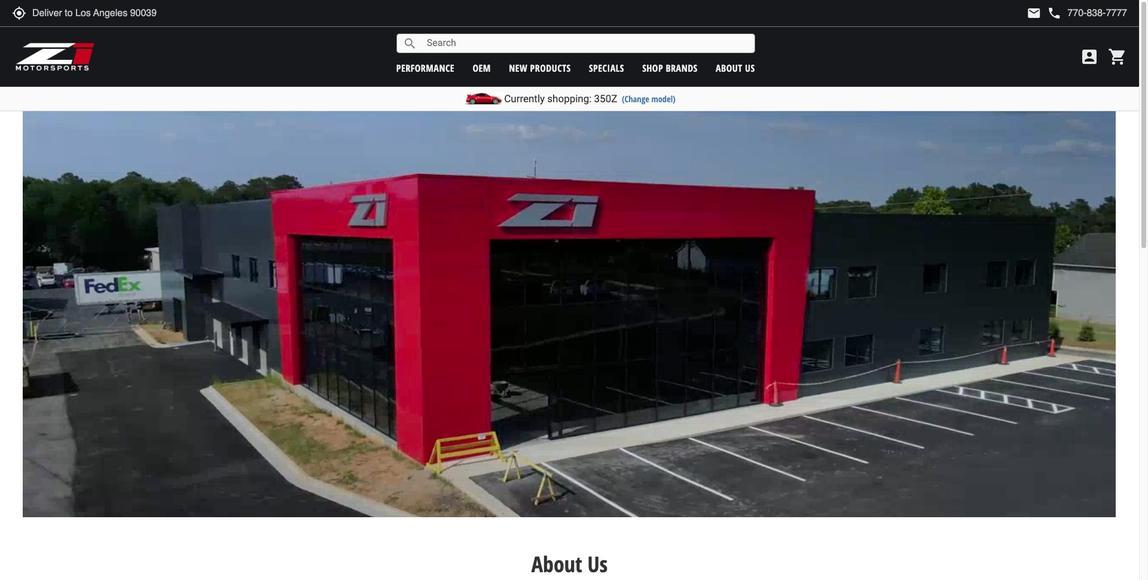 Task type: vqa. For each thing, say whether or not it's contained in the screenshot.
products
yes



Task type: describe. For each thing, give the bounding box(es) containing it.
0 vertical spatial about us
[[716, 61, 755, 74]]

oem link
[[473, 61, 491, 74]]

model)
[[652, 93, 676, 105]]

currently
[[504, 93, 545, 105]]

mail phone
[[1027, 6, 1062, 20]]

shopping:
[[547, 93, 592, 105]]

1 vertical spatial us
[[588, 549, 608, 579]]

shopping_cart
[[1108, 47, 1127, 66]]

Search search field
[[417, 34, 755, 53]]

performance
[[396, 61, 455, 74]]

account_box
[[1080, 47, 1099, 66]]

0 horizontal spatial about us
[[532, 549, 608, 579]]

currently shopping: 350z (change model)
[[504, 93, 676, 105]]

phone
[[1047, 6, 1062, 20]]

shopping_cart link
[[1105, 47, 1127, 66]]

(change
[[622, 93, 649, 105]]

shop brands link
[[642, 61, 698, 74]]

performance link
[[396, 61, 455, 74]]

oem
[[473, 61, 491, 74]]

new
[[509, 61, 528, 74]]

z1 motorsports logo image
[[15, 42, 95, 72]]

1 horizontal spatial about
[[716, 61, 743, 74]]



Task type: locate. For each thing, give the bounding box(es) containing it.
specials link
[[589, 61, 624, 74]]

mail link
[[1027, 6, 1041, 20]]

1 vertical spatial about us
[[532, 549, 608, 579]]

0 horizontal spatial us
[[588, 549, 608, 579]]

my_location
[[12, 6, 26, 20]]

0 horizontal spatial about
[[532, 549, 582, 579]]

about
[[716, 61, 743, 74], [532, 549, 582, 579]]

1 vertical spatial about
[[532, 549, 582, 579]]

shop brands
[[642, 61, 698, 74]]

phone link
[[1047, 6, 1127, 20]]

1 horizontal spatial about us
[[716, 61, 755, 74]]

shop
[[642, 61, 663, 74]]

products
[[530, 61, 571, 74]]

specials
[[589, 61, 624, 74]]

0 vertical spatial about
[[716, 61, 743, 74]]

new products link
[[509, 61, 571, 74]]

(change model) link
[[622, 93, 676, 105]]

mail
[[1027, 6, 1041, 20]]

1 horizontal spatial us
[[745, 61, 755, 74]]

about us
[[716, 61, 755, 74], [532, 549, 608, 579]]

us
[[745, 61, 755, 74], [588, 549, 608, 579]]

search
[[403, 36, 417, 51]]

account_box link
[[1077, 47, 1102, 66]]

350z
[[594, 93, 617, 105]]

brands
[[666, 61, 698, 74]]

about us link
[[716, 61, 755, 74]]

0 vertical spatial us
[[745, 61, 755, 74]]

new products
[[509, 61, 571, 74]]



